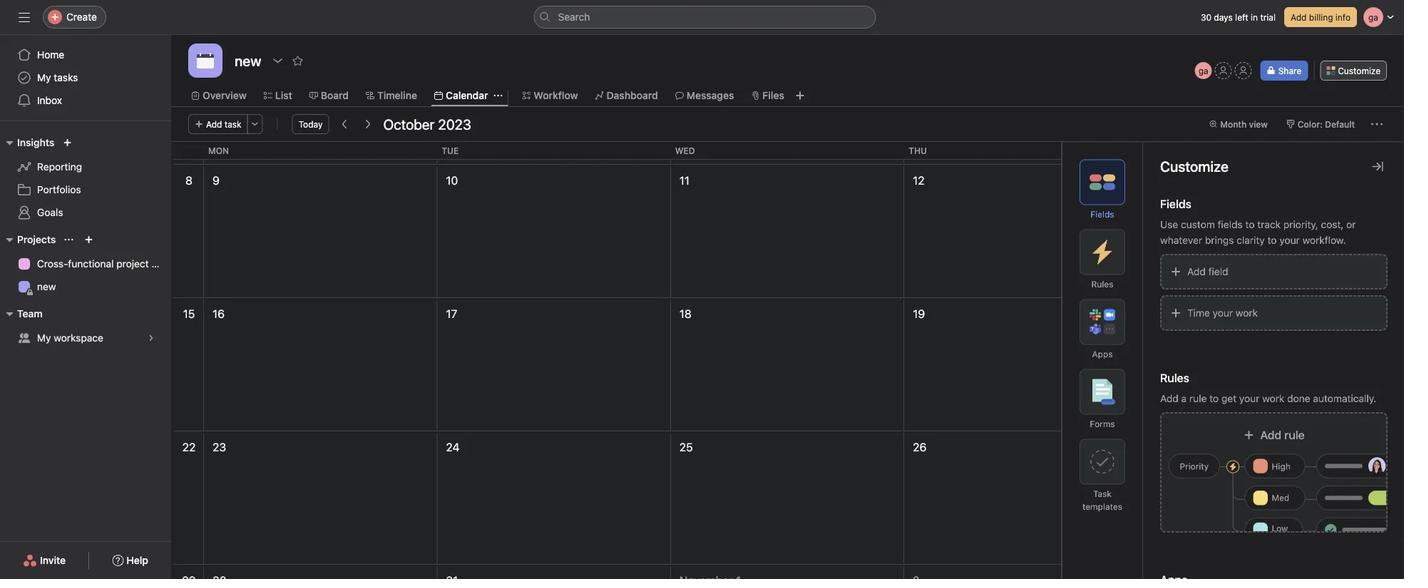 Task type: vqa. For each thing, say whether or not it's contained in the screenshot.
bottom MARIA
no



Task type: locate. For each thing, give the bounding box(es) containing it.
task down "automatically." at the right of page
[[1341, 413, 1359, 423]]

track
[[1258, 218, 1281, 230]]

0 horizontal spatial fields
[[1091, 209, 1115, 219]]

1 vertical spatial add task button
[[1305, 408, 1365, 428]]

add task
[[206, 119, 242, 129], [1322, 413, 1359, 423]]

20
[[1150, 307, 1163, 321]]

1 vertical spatial your
[[1213, 307, 1233, 318]]

days
[[1214, 12, 1233, 22]]

add field button
[[1161, 254, 1388, 289]]

1 vertical spatial work
[[1263, 392, 1285, 404]]

1 horizontal spatial your
[[1240, 392, 1260, 404]]

0 vertical spatial your
[[1280, 234, 1300, 246]]

see details, my workspace image
[[147, 334, 155, 342]]

fields up use
[[1161, 197, 1192, 210]]

0 vertical spatial work
[[1236, 307, 1258, 318]]

rules up apps
[[1092, 279, 1114, 289]]

rule right "a"
[[1190, 392, 1207, 404]]

custom
[[1181, 218, 1215, 230]]

work left done
[[1263, 392, 1285, 404]]

add down "automatically." at the right of page
[[1322, 413, 1339, 423]]

invite
[[40, 555, 66, 566]]

or
[[1347, 218, 1356, 230]]

inbox link
[[9, 89, 163, 112]]

add task button
[[188, 114, 248, 134], [1305, 408, 1365, 428]]

my
[[37, 72, 51, 83], [37, 332, 51, 344]]

rule up high
[[1285, 428, 1305, 442]]

teams element
[[0, 301, 171, 352]]

add rule
[[1261, 428, 1305, 442]]

0 vertical spatial rule
[[1190, 392, 1207, 404]]

add left billing
[[1291, 12, 1307, 22]]

new project or portfolio image
[[84, 235, 93, 244]]

rules up "a"
[[1161, 371, 1190, 384]]

home
[[37, 49, 64, 61]]

1 horizontal spatial task
[[1341, 413, 1359, 423]]

forms
[[1090, 419, 1115, 429]]

1 vertical spatial rule
[[1285, 428, 1305, 442]]

0 horizontal spatial to
[[1210, 392, 1219, 404]]

1 vertical spatial my
[[37, 332, 51, 344]]

create button
[[43, 6, 106, 29]]

to down the track
[[1268, 234, 1277, 246]]

fields
[[1218, 218, 1243, 230]]

cross-
[[37, 258, 68, 270]]

to for rules
[[1210, 392, 1219, 404]]

insights button
[[0, 134, 54, 151]]

1 horizontal spatial fields
[[1161, 197, 1192, 210]]

rule
[[1190, 392, 1207, 404], [1285, 428, 1305, 442]]

2 vertical spatial to
[[1210, 392, 1219, 404]]

1 horizontal spatial work
[[1263, 392, 1285, 404]]

my down the team
[[37, 332, 51, 344]]

task down overview
[[225, 119, 242, 129]]

calendar link
[[434, 88, 488, 103]]

2 horizontal spatial your
[[1280, 234, 1300, 246]]

add inside button
[[1291, 12, 1307, 22]]

add task button down "automatically." at the right of page
[[1305, 408, 1365, 428]]

customize right 13 in the top right of the page
[[1161, 158, 1229, 175]]

color: default button
[[1280, 114, 1362, 134]]

more actions image
[[1372, 118, 1383, 130], [251, 120, 259, 128]]

search list box
[[534, 6, 876, 29]]

add left field
[[1188, 265, 1206, 277]]

0 horizontal spatial task
[[225, 119, 242, 129]]

my inside "link"
[[37, 332, 51, 344]]

list link
[[264, 88, 292, 103]]

23
[[213, 440, 226, 454]]

cost,
[[1321, 218, 1344, 230]]

search button
[[534, 6, 876, 29]]

10
[[446, 174, 458, 187]]

my tasks link
[[9, 66, 163, 89]]

ga
[[1199, 66, 1209, 76]]

customize inside dropdown button
[[1338, 66, 1381, 76]]

1 vertical spatial add task
[[1322, 413, 1359, 423]]

2 vertical spatial your
[[1240, 392, 1260, 404]]

add left "a"
[[1161, 392, 1179, 404]]

1 my from the top
[[37, 72, 51, 83]]

0 vertical spatial add task
[[206, 119, 242, 129]]

21
[[1382, 307, 1394, 321]]

work right time
[[1236, 307, 1258, 318]]

timeline
[[377, 90, 417, 101]]

0 vertical spatial rules
[[1092, 279, 1114, 289]]

22
[[182, 440, 196, 454]]

calendar image
[[197, 52, 214, 69]]

month
[[1221, 119, 1247, 129]]

fields left use
[[1091, 209, 1115, 219]]

15
[[183, 307, 195, 321]]

add
[[1291, 12, 1307, 22], [206, 119, 222, 129], [1188, 265, 1206, 277], [1161, 392, 1179, 404], [1322, 413, 1339, 423], [1261, 428, 1282, 442]]

mon
[[208, 146, 229, 155]]

your right get
[[1240, 392, 1260, 404]]

2 my from the top
[[37, 332, 51, 344]]

1 horizontal spatial to
[[1246, 218, 1255, 230]]

fields
[[1161, 197, 1192, 210], [1091, 209, 1115, 219]]

my inside global element
[[37, 72, 51, 83]]

your
[[1280, 234, 1300, 246], [1213, 307, 1233, 318], [1240, 392, 1260, 404]]

customize down info
[[1338, 66, 1381, 76]]

24
[[446, 440, 460, 454]]

projects
[[17, 234, 56, 245]]

add task up mon
[[206, 119, 242, 129]]

workspace
[[54, 332, 103, 344]]

ga button
[[1195, 62, 1212, 79]]

my left tasks on the top of the page
[[37, 72, 51, 83]]

insights element
[[0, 130, 171, 227]]

1 horizontal spatial add task button
[[1305, 408, 1365, 428]]

projects button
[[0, 231, 56, 248]]

0 vertical spatial to
[[1246, 218, 1255, 230]]

0 vertical spatial customize
[[1338, 66, 1381, 76]]

add tab image
[[795, 90, 806, 101]]

1 horizontal spatial add task
[[1322, 413, 1359, 423]]

1 vertical spatial rules
[[1161, 371, 1190, 384]]

your right time
[[1213, 307, 1233, 318]]

reporting
[[37, 161, 82, 173]]

workflow link
[[522, 88, 578, 103]]

close details image
[[1372, 161, 1384, 172]]

add task button up mon
[[188, 114, 248, 134]]

automatically.
[[1313, 392, 1377, 404]]

0 horizontal spatial rule
[[1190, 392, 1207, 404]]

None text field
[[231, 48, 265, 73]]

goals
[[37, 207, 63, 218]]

today
[[299, 119, 323, 129]]

global element
[[0, 35, 171, 121]]

overview
[[203, 90, 247, 101]]

1 horizontal spatial customize
[[1338, 66, 1381, 76]]

october
[[383, 116, 435, 132]]

cross-functional project plan
[[37, 258, 171, 270]]

board link
[[309, 88, 349, 103]]

month view
[[1221, 119, 1268, 129]]

0 horizontal spatial your
[[1213, 307, 1233, 318]]

to for fields
[[1246, 218, 1255, 230]]

task
[[225, 119, 242, 129], [1341, 413, 1359, 423]]

0 vertical spatial add task button
[[188, 114, 248, 134]]

my for my tasks
[[37, 72, 51, 83]]

1 horizontal spatial more actions image
[[1372, 118, 1383, 130]]

add billing info
[[1291, 12, 1351, 22]]

team
[[17, 308, 43, 320]]

0 vertical spatial my
[[37, 72, 51, 83]]

27
[[1147, 440, 1160, 454]]

your inside use custom fields to track priority, cost, or whatever brings clarity to your workflow.
[[1280, 234, 1300, 246]]

your down priority,
[[1280, 234, 1300, 246]]

add a rule to get your work done automatically.
[[1161, 392, 1377, 404]]

overview link
[[191, 88, 247, 103]]

to up clarity
[[1246, 218, 1255, 230]]

0 horizontal spatial customize
[[1161, 158, 1229, 175]]

dashboard link
[[595, 88, 658, 103]]

hide sidebar image
[[19, 11, 30, 23]]

use
[[1161, 218, 1179, 230]]

0 horizontal spatial add task
[[206, 119, 242, 129]]

tab actions image
[[494, 91, 502, 100]]

priority,
[[1284, 218, 1319, 230]]

0 horizontal spatial work
[[1236, 307, 1258, 318]]

show options image
[[272, 55, 284, 66]]

med
[[1272, 493, 1290, 503]]

templates
[[1083, 502, 1123, 512]]

0 vertical spatial task
[[225, 119, 242, 129]]

30 days left in trial
[[1201, 12, 1276, 22]]

25
[[680, 440, 693, 454]]

1 horizontal spatial rules
[[1161, 371, 1190, 384]]

2 horizontal spatial to
[[1268, 234, 1277, 246]]

to left get
[[1210, 392, 1219, 404]]

add to starred image
[[292, 55, 303, 66]]

time
[[1188, 307, 1210, 318]]

add task down "automatically." at the right of page
[[1322, 413, 1359, 423]]

goals link
[[9, 201, 163, 224]]



Task type: describe. For each thing, give the bounding box(es) containing it.
share button
[[1261, 61, 1308, 81]]

reporting link
[[9, 155, 163, 178]]

projects element
[[0, 227, 171, 301]]

color:
[[1298, 119, 1323, 129]]

next month image
[[362, 118, 373, 130]]

0 horizontal spatial add task button
[[188, 114, 248, 134]]

time your work
[[1188, 307, 1258, 318]]

work inside button
[[1236, 307, 1258, 318]]

add up high
[[1261, 428, 1282, 442]]

board
[[321, 90, 349, 101]]

priority
[[1180, 461, 1209, 471]]

17
[[446, 307, 457, 321]]

month view button
[[1203, 114, 1275, 134]]

list
[[275, 90, 292, 101]]

billing
[[1309, 12, 1334, 22]]

today button
[[292, 114, 329, 134]]

new
[[37, 281, 56, 292]]

done
[[1288, 392, 1311, 404]]

1 vertical spatial task
[[1341, 413, 1359, 423]]

customize button
[[1321, 61, 1387, 81]]

1 vertical spatial customize
[[1161, 158, 1229, 175]]

color: default
[[1298, 119, 1355, 129]]

tasks
[[54, 72, 78, 83]]

files
[[763, 90, 785, 101]]

0 horizontal spatial more actions image
[[251, 120, 259, 128]]

previous month image
[[339, 118, 351, 130]]

workflow
[[534, 90, 578, 101]]

my tasks
[[37, 72, 78, 83]]

messages
[[687, 90, 734, 101]]

8
[[185, 174, 193, 187]]

0 horizontal spatial rules
[[1092, 279, 1114, 289]]

add inside 'button'
[[1188, 265, 1206, 277]]

invite button
[[14, 548, 75, 573]]

wed
[[675, 146, 695, 155]]

calendar
[[446, 90, 488, 101]]

help button
[[103, 548, 158, 573]]

a
[[1182, 392, 1187, 404]]

1 vertical spatial to
[[1268, 234, 1277, 246]]

task templates
[[1083, 489, 1123, 512]]

30
[[1201, 12, 1212, 22]]

files link
[[751, 88, 785, 103]]

share
[[1279, 66, 1302, 76]]

14
[[1382, 174, 1394, 187]]

portfolios
[[37, 184, 81, 195]]

insights
[[17, 137, 54, 148]]

add billing info button
[[1285, 7, 1357, 27]]

portfolios link
[[9, 178, 163, 201]]

new image
[[63, 138, 72, 147]]

default
[[1325, 119, 1355, 129]]

create
[[66, 11, 97, 23]]

project
[[116, 258, 149, 270]]

2023
[[438, 116, 471, 132]]

fri
[[1142, 146, 1156, 155]]

home link
[[9, 44, 163, 66]]

dashboard
[[607, 90, 658, 101]]

thu
[[909, 146, 927, 155]]

cross-functional project plan link
[[9, 253, 171, 275]]

high
[[1272, 461, 1291, 471]]

19
[[913, 307, 925, 321]]

team button
[[0, 305, 43, 322]]

left
[[1236, 12, 1249, 22]]

add field
[[1188, 265, 1229, 277]]

my for my workspace
[[37, 332, 51, 344]]

timeline link
[[366, 88, 417, 103]]

whatever
[[1161, 234, 1203, 246]]

show options, current sort, top image
[[64, 235, 73, 244]]

your inside button
[[1213, 307, 1233, 318]]

workflow.
[[1303, 234, 1346, 246]]

task
[[1094, 489, 1112, 499]]

use custom fields to track priority, cost, or whatever brings clarity to your workflow.
[[1161, 218, 1356, 246]]

help
[[126, 555, 148, 566]]

clarity
[[1237, 234, 1265, 246]]

12
[[913, 174, 925, 187]]

search
[[558, 11, 590, 23]]

9
[[213, 174, 220, 187]]

time your work button
[[1161, 295, 1388, 331]]

26
[[913, 440, 927, 454]]

16
[[213, 307, 225, 321]]

add task for bottom add task "button"
[[1322, 413, 1359, 423]]

field
[[1209, 265, 1229, 277]]

my workspace link
[[9, 327, 163, 350]]

add up mon
[[206, 119, 222, 129]]

apps
[[1092, 349, 1113, 359]]

info
[[1336, 12, 1351, 22]]

1 horizontal spatial rule
[[1285, 428, 1305, 442]]

add task for leftmost add task "button"
[[206, 119, 242, 129]]

messages link
[[675, 88, 734, 103]]

tue
[[442, 146, 459, 155]]

18
[[680, 307, 692, 321]]

plan
[[152, 258, 171, 270]]

new link
[[9, 275, 163, 298]]



